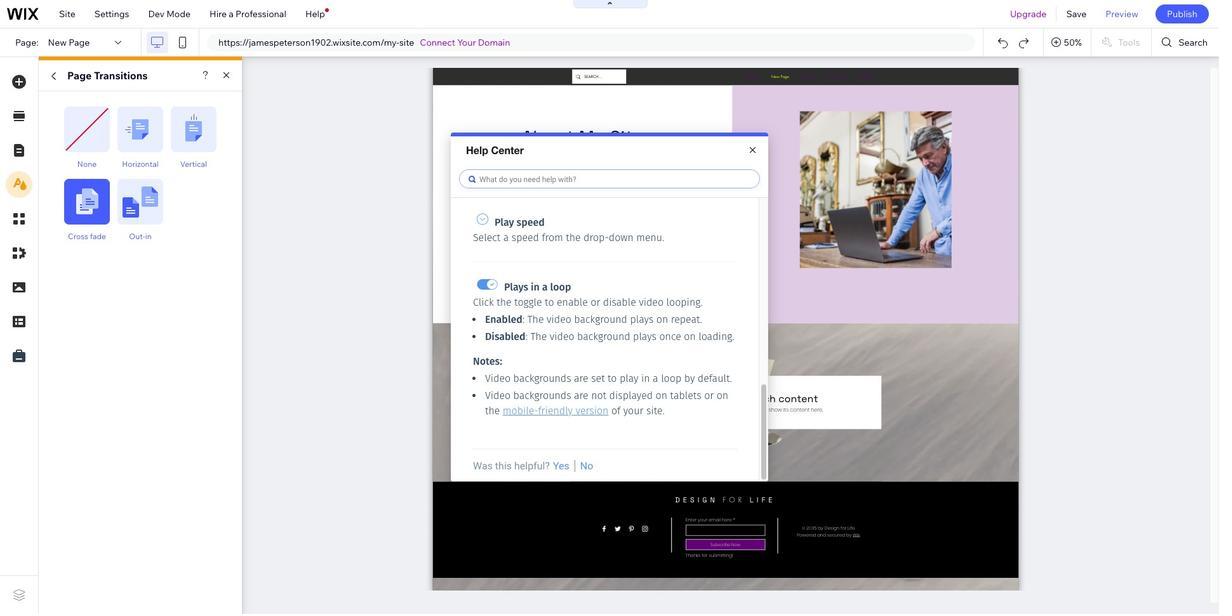 Task type: locate. For each thing, give the bounding box(es) containing it.
none
[[77, 159, 97, 169]]

https://jamespeterson1902.wixsite.com/my-
[[218, 37, 399, 48]]

search button
[[1152, 29, 1219, 57]]

a
[[229, 8, 234, 20]]

page right the new
[[69, 37, 90, 48]]

horizontal
[[122, 159, 159, 169]]

domain
[[478, 37, 510, 48]]

50% button
[[1044, 29, 1091, 57]]

page
[[69, 37, 90, 48], [67, 69, 92, 82]]

in
[[145, 232, 152, 241]]

site
[[399, 37, 414, 48]]

tools
[[1118, 37, 1140, 48]]

0 vertical spatial page
[[69, 37, 90, 48]]

hire a professional
[[210, 8, 286, 20]]

preview
[[1106, 8, 1139, 20]]

dev mode
[[148, 8, 191, 20]]

save button
[[1057, 0, 1096, 28]]

vertical
[[180, 159, 207, 169]]

cross
[[68, 232, 88, 241]]

search
[[1179, 37, 1208, 48]]

settings
[[95, 8, 129, 20]]

page down the new page on the top of page
[[67, 69, 92, 82]]

upgrade
[[1010, 8, 1047, 20]]

preview button
[[1096, 0, 1148, 28]]

mode
[[166, 8, 191, 20]]



Task type: vqa. For each thing, say whether or not it's contained in the screenshot.
Hire
yes



Task type: describe. For each thing, give the bounding box(es) containing it.
out-
[[129, 232, 145, 241]]

professional
[[236, 8, 286, 20]]

out-in
[[129, 232, 152, 241]]

new
[[48, 37, 67, 48]]

site
[[59, 8, 75, 20]]

your
[[457, 37, 476, 48]]

help
[[305, 8, 325, 20]]

50%
[[1064, 37, 1082, 48]]

page transitions
[[67, 69, 148, 82]]

save
[[1067, 8, 1087, 20]]

transitions
[[94, 69, 148, 82]]

cross fade
[[68, 232, 106, 241]]

dev
[[148, 8, 165, 20]]

fade
[[90, 232, 106, 241]]

hire
[[210, 8, 227, 20]]

publish
[[1167, 8, 1198, 20]]

connect
[[420, 37, 456, 48]]

publish button
[[1156, 4, 1209, 24]]

tools button
[[1092, 29, 1152, 57]]

1 vertical spatial page
[[67, 69, 92, 82]]

https://jamespeterson1902.wixsite.com/my-site connect your domain
[[218, 37, 510, 48]]

new page
[[48, 37, 90, 48]]



